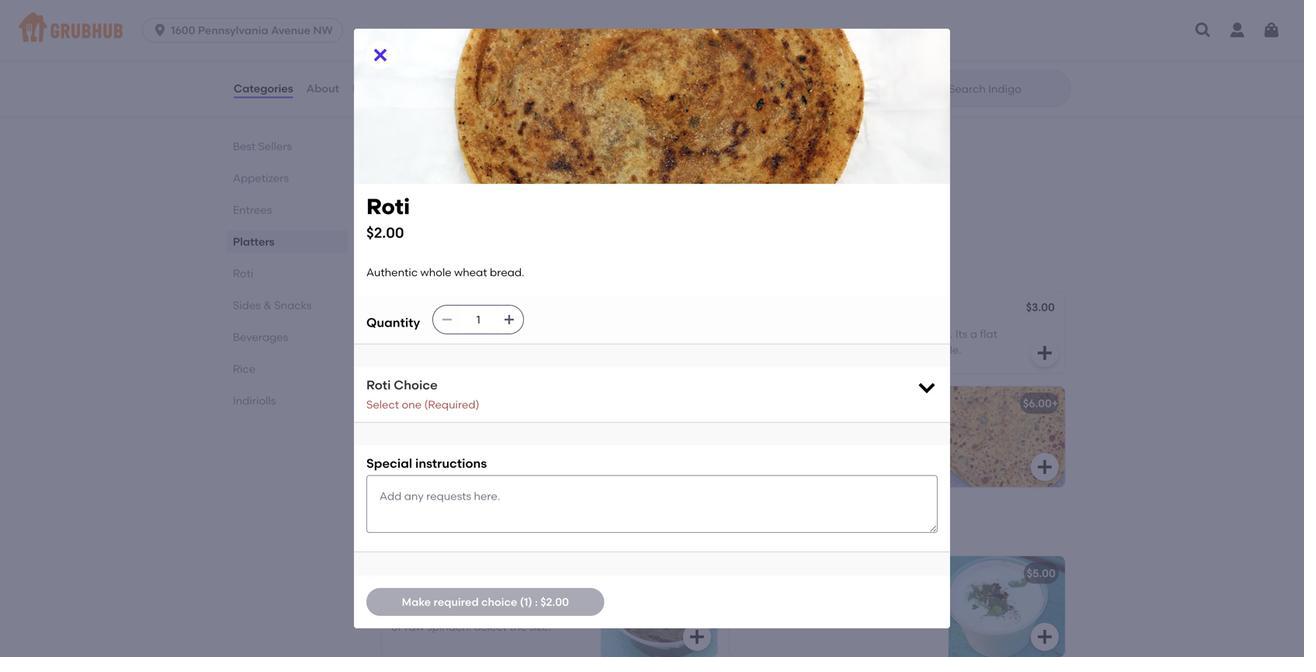 Task type: vqa. For each thing, say whether or not it's contained in the screenshot.
dough,
yes



Task type: describe. For each thing, give the bounding box(es) containing it.
paradise
[[391, 136, 439, 150]]

two features - vegan, non-vegan, and vegetarian options available. platter comes with rice, chickpeas, cilantro, and spinach.
[[391, 158, 574, 219]]

sides up beverages
[[233, 299, 261, 312]]

flat
[[980, 328, 998, 341]]

stuffed roti.
[[739, 419, 800, 432]]

sellers
[[258, 140, 292, 153]]

yogurt sauce image
[[949, 557, 1065, 658]]

seller for features
[[423, 117, 448, 129]]

come
[[428, 605, 458, 618]]

choice
[[394, 378, 438, 393]]

instructions
[[415, 456, 487, 471]]

spinach. inside "two features - vegan, non-vegan, and vegetarian options available. platter comes with rice, chickpeas, cilantro, and spinach."
[[460, 206, 505, 219]]

svg image inside "1600 pennsylvania avenue nw" button
[[152, 23, 168, 38]]

lentil roti
[[391, 303, 444, 316]]

roti down choice
[[391, 397, 412, 410]]

bread. inside lentil dough, hand rolled and made on a griddle. flat bread.
[[414, 340, 448, 353]]

the
[[509, 621, 527, 634]]

roti image
[[601, 387, 717, 488]]

hand inside lentil dough, hand rolled and made on a griddle. flat bread.
[[462, 325, 489, 338]]

griddle. inside lentil dough, hand rolled and made on a griddle. flat bread.
[[607, 325, 647, 338]]

1 vertical spatial authentic whole wheat bread.
[[391, 419, 549, 432]]

features
[[415, 158, 458, 172]]

:
[[535, 596, 538, 609]]

cilantro,
[[391, 206, 434, 219]]

reviews button
[[352, 61, 397, 116]]

it.
[[943, 328, 953, 341]]

prantha image
[[949, 387, 1065, 488]]

1 vertical spatial sides & snacks
[[379, 520, 503, 540]]

1 vertical spatial whole
[[445, 419, 476, 432]]

rice,
[[492, 190, 514, 203]]

sauce
[[777, 567, 810, 580]]

quantity
[[366, 315, 420, 330]]

1600
[[171, 24, 195, 37]]

one
[[402, 398, 422, 412]]

spinach. inside vegan/non vegan vegetarian. sides do not come with rice or chickpeas or raw spinach. select the size.
[[427, 621, 472, 634]]

2 vertical spatial bread.
[[515, 419, 549, 432]]

vegan
[[453, 589, 486, 602]]

made inside spinach dough with chunks of garlic in it. its a flat bread, hand rolled and made on a griddle.
[[862, 343, 893, 357]]

(1)
[[520, 596, 532, 609]]

about
[[306, 82, 339, 95]]

yogurt sauce
[[739, 567, 810, 580]]

sides inside vegan/non vegan vegetarian. sides do not come with rice or chickpeas or raw spinach. select the size.
[[551, 589, 579, 602]]

two
[[391, 158, 412, 172]]

+ for $10.00 +
[[704, 567, 711, 580]]

0 vertical spatial platters
[[379, 86, 443, 106]]

1 vertical spatial authentic
[[391, 419, 443, 432]]

special
[[366, 456, 412, 471]]

yogurt
[[739, 567, 774, 580]]

1 vertical spatial wheat
[[479, 419, 512, 432]]

flat
[[391, 340, 411, 353]]

pennsylvania
[[198, 24, 268, 37]]

choice
[[481, 596, 517, 609]]

spinach dough with chunks of garlic in it. its a flat bread, hand rolled and made on a griddle.
[[739, 328, 998, 357]]

-
[[461, 158, 466, 172]]

its
[[956, 328, 968, 341]]

not
[[408, 605, 425, 618]]

0 horizontal spatial platters
[[233, 235, 275, 248]]

lentil for lentil dough, hand rolled and made on a griddle. flat bread.
[[391, 325, 420, 338]]

paalak chicken image
[[949, 0, 1065, 54]]

spinach
[[739, 328, 782, 341]]

vegan/non
[[391, 589, 450, 602]]

$6.00
[[1023, 397, 1052, 410]]

1600 pennsylvania avenue nw
[[171, 24, 333, 37]]

about button
[[306, 61, 340, 116]]

in
[[932, 328, 941, 341]]

vegetarian.
[[488, 589, 548, 602]]

1 horizontal spatial $2.00
[[540, 596, 569, 609]]

+ for $6.00 +
[[1052, 397, 1058, 410]]

main navigation navigation
[[0, 0, 1304, 61]]

0 vertical spatial authentic
[[366, 266, 418, 279]]

0 horizontal spatial &
[[263, 299, 272, 312]]

with inside vegan/non vegan vegetarian. sides do not come with rice or chickpeas or raw spinach. select the size.
[[461, 605, 483, 618]]

sides right full in the bottom left of the page
[[474, 567, 503, 580]]

1 vegan, from the left
[[468, 158, 504, 172]]

rolled inside spinach dough with chunks of garlic in it. its a flat bread, hand rolled and made on a griddle.
[[807, 343, 836, 357]]

best seller for spinach
[[748, 287, 796, 298]]

make required choice (1) : $2.00
[[402, 596, 569, 609]]

0 vertical spatial wheat
[[454, 266, 487, 279]]

roti choice select one (required)
[[366, 378, 479, 412]]

full
[[453, 567, 472, 580]]

vegetarian
[[415, 174, 472, 187]]

chickpeas,
[[517, 190, 574, 203]]

vegan/non vegan vegetarian. sides do not come with rice or chickpeas or raw spinach. select the size.
[[391, 589, 579, 634]]

platter inside "two features - vegan, non-vegan, and vegetarian options available. platter comes with rice, chickpeas, cilantro, and spinach."
[[391, 190, 427, 203]]

options
[[475, 174, 514, 187]]

vegetarian
[[391, 567, 450, 580]]

1 vertical spatial snacks
[[444, 520, 503, 540]]

$3.00
[[1026, 301, 1055, 314]]

dough
[[785, 328, 819, 341]]

2 horizontal spatial a
[[970, 328, 977, 341]]

on inside lentil dough, hand rolled and made on a griddle. flat bread.
[[582, 325, 595, 338]]

entrees
[[233, 203, 272, 217]]

select inside vegan/non vegan vegetarian. sides do not come with rice or chickpeas or raw spinach. select the size.
[[474, 621, 507, 634]]

lentil for lentil roti
[[391, 303, 420, 316]]

size.
[[529, 621, 551, 634]]

$2.00 inside roti $2.00
[[366, 224, 404, 242]]

rolled inside lentil dough, hand rolled and made on a griddle. flat bread.
[[492, 325, 522, 338]]



Task type: locate. For each thing, give the bounding box(es) containing it.
$10.00 +
[[671, 567, 711, 580]]

2 vertical spatial best
[[748, 287, 768, 298]]

sides & snacks up beverages
[[233, 299, 312, 312]]

and down 'comes'
[[437, 206, 458, 219]]

0 vertical spatial spinach.
[[460, 206, 505, 219]]

0 horizontal spatial snacks
[[274, 299, 312, 312]]

seller for dough
[[771, 287, 796, 298]]

1 horizontal spatial on
[[896, 343, 909, 357]]

made
[[548, 325, 579, 338], [862, 343, 893, 357]]

special instructions
[[366, 456, 487, 471]]

0 horizontal spatial platter
[[391, 190, 427, 203]]

paradise platter
[[391, 136, 478, 150]]

platter
[[441, 136, 478, 150], [391, 190, 427, 203]]

&
[[263, 299, 272, 312], [427, 520, 440, 540]]

with inside "two features - vegan, non-vegan, and vegetarian options available. platter comes with rice, chickpeas, cilantro, and spinach."
[[467, 190, 489, 203]]

authentic whole wheat bread. down (required) at the bottom left
[[391, 419, 549, 432]]

sides
[[233, 299, 261, 312], [379, 520, 423, 540], [474, 567, 503, 580], [551, 589, 579, 602]]

best for two
[[401, 117, 420, 129]]

1 horizontal spatial best seller
[[748, 287, 796, 298]]

spinach.
[[460, 206, 505, 219], [427, 621, 472, 634]]

1 horizontal spatial platter
[[441, 136, 478, 150]]

0 vertical spatial +
[[1052, 397, 1058, 410]]

platters
[[379, 86, 443, 106], [233, 235, 275, 248]]

$2.00 right ":"
[[540, 596, 569, 609]]

1 vertical spatial hand
[[776, 343, 804, 357]]

1 horizontal spatial hand
[[776, 343, 804, 357]]

0 vertical spatial authentic whole wheat bread.
[[366, 266, 524, 279]]

best seller for two
[[401, 117, 448, 129]]

categories button
[[233, 61, 294, 116]]

1 vertical spatial select
[[474, 621, 507, 634]]

1 vertical spatial made
[[862, 343, 893, 357]]

Input item quantity number field
[[461, 306, 495, 334]]

sides & snacks
[[233, 299, 312, 312], [379, 520, 503, 540]]

dough,
[[422, 325, 459, 338]]

stuffed
[[739, 419, 777, 432]]

platter up cilantro,
[[391, 190, 427, 203]]

0 horizontal spatial $2.00
[[366, 224, 404, 242]]

raw
[[405, 621, 424, 634]]

select inside roti choice select one (required)
[[366, 398, 399, 412]]

lentil dough, hand rolled and made on a griddle. flat bread.
[[391, 325, 647, 353]]

best sellers
[[233, 140, 292, 153]]

snacks up beverages
[[274, 299, 312, 312]]

bread.
[[490, 266, 524, 279], [414, 340, 448, 353], [515, 419, 549, 432]]

nw
[[313, 24, 333, 37]]

(required)
[[424, 398, 479, 412]]

hand down dough
[[776, 343, 804, 357]]

or down do
[[391, 621, 402, 634]]

0 vertical spatial snacks
[[274, 299, 312, 312]]

1 vertical spatial platter
[[391, 190, 427, 203]]

0 horizontal spatial seller
[[423, 117, 448, 129]]

seller up dough
[[771, 287, 796, 298]]

do
[[391, 605, 405, 618]]

best
[[401, 117, 420, 129], [233, 140, 256, 153], [748, 287, 768, 298]]

1 horizontal spatial best
[[401, 117, 420, 129]]

0 horizontal spatial select
[[366, 398, 399, 412]]

roti left choice
[[366, 378, 391, 393]]

$10.00
[[671, 567, 704, 580]]

a inside lentil dough, hand rolled and made on a griddle. flat bread.
[[598, 325, 605, 338]]

1 vertical spatial lentil
[[391, 325, 420, 338]]

0 horizontal spatial on
[[582, 325, 595, 338]]

roti.
[[780, 419, 800, 432]]

1 horizontal spatial platters
[[379, 86, 443, 106]]

$2.00
[[366, 224, 404, 242], [540, 596, 569, 609]]

1 vertical spatial best seller
[[748, 287, 796, 298]]

& up "vegetarian"
[[427, 520, 440, 540]]

whole down (required) at the bottom left
[[445, 419, 476, 432]]

0 horizontal spatial sides & snacks
[[233, 299, 312, 312]]

2 vertical spatial with
[[461, 605, 483, 618]]

authentic whole wheat bread. up lentil roti
[[366, 266, 524, 279]]

categories
[[234, 82, 293, 95]]

hand right dough,
[[462, 325, 489, 338]]

1 horizontal spatial rolled
[[807, 343, 836, 357]]

non-
[[506, 158, 531, 172]]

roti down roti $2.00
[[379, 256, 412, 275]]

0 vertical spatial &
[[263, 299, 272, 312]]

1 vertical spatial on
[[896, 343, 909, 357]]

0 horizontal spatial hand
[[462, 325, 489, 338]]

appetizers
[[233, 172, 289, 185]]

0 vertical spatial with
[[467, 190, 489, 203]]

wheat
[[454, 266, 487, 279], [479, 419, 512, 432]]

rice
[[485, 605, 505, 618]]

spinach. down rice,
[[460, 206, 505, 219]]

whole up lentil roti
[[420, 266, 452, 279]]

sides up chickpeas
[[551, 589, 579, 602]]

0 vertical spatial select
[[366, 398, 399, 412]]

0 horizontal spatial best
[[233, 140, 256, 153]]

rolled down dough
[[807, 343, 836, 357]]

rolled right dough,
[[492, 325, 522, 338]]

spicy masala chicken image
[[601, 0, 717, 54]]

1 vertical spatial seller
[[771, 287, 796, 298]]

1 horizontal spatial select
[[474, 621, 507, 634]]

0 horizontal spatial +
[[704, 567, 711, 580]]

chunks
[[846, 328, 883, 341]]

1 vertical spatial or
[[391, 621, 402, 634]]

$5.00
[[1027, 567, 1056, 580]]

rolled
[[492, 325, 522, 338], [807, 343, 836, 357]]

with down options
[[467, 190, 489, 203]]

authentic
[[366, 266, 418, 279], [391, 419, 443, 432]]

roti inside roti choice select one (required)
[[366, 378, 391, 393]]

1 vertical spatial $2.00
[[540, 596, 569, 609]]

1 horizontal spatial or
[[508, 605, 518, 618]]

indiriolls
[[233, 394, 276, 408]]

required
[[434, 596, 479, 609]]

roti up dough,
[[423, 303, 444, 316]]

and down two
[[391, 174, 412, 187]]

1 vertical spatial bread.
[[414, 340, 448, 353]]

$6.00 +
[[1023, 397, 1058, 410]]

rice
[[233, 363, 256, 376]]

2 horizontal spatial best
[[748, 287, 768, 298]]

1 vertical spatial with
[[822, 328, 844, 341]]

0 horizontal spatial griddle.
[[607, 325, 647, 338]]

1 horizontal spatial +
[[1052, 397, 1058, 410]]

best seller up paradise
[[401, 117, 448, 129]]

1 lentil from the top
[[391, 303, 420, 316]]

avenue
[[271, 24, 311, 37]]

sides & snacks up vegetarian full sides
[[379, 520, 503, 540]]

with
[[467, 190, 489, 203], [822, 328, 844, 341], [461, 605, 483, 618]]

search icon image
[[924, 79, 942, 98]]

authentic up lentil roti
[[366, 266, 418, 279]]

1 vertical spatial platters
[[233, 235, 275, 248]]

and
[[391, 174, 412, 187], [437, 206, 458, 219], [524, 325, 545, 338], [839, 343, 860, 357]]

0 vertical spatial hand
[[462, 325, 489, 338]]

0 vertical spatial on
[[582, 325, 595, 338]]

best for spinach
[[748, 287, 768, 298]]

$2.00 down cilantro,
[[366, 224, 404, 242]]

1 horizontal spatial griddle.
[[922, 343, 962, 357]]

roti $2.00
[[366, 194, 410, 242]]

authentic down one
[[391, 419, 443, 432]]

platter up -
[[441, 136, 478, 150]]

1 horizontal spatial seller
[[771, 287, 796, 298]]

on inside spinach dough with chunks of garlic in it. its a flat bread, hand rolled and made on a griddle.
[[896, 343, 909, 357]]

1 vertical spatial +
[[704, 567, 711, 580]]

chickpeas
[[521, 605, 575, 618]]

vegan, up options
[[468, 158, 504, 172]]

reviews
[[352, 82, 396, 95]]

1 horizontal spatial &
[[427, 520, 440, 540]]

Search Indigo search field
[[947, 82, 1066, 96]]

0 vertical spatial rolled
[[492, 325, 522, 338]]

svg image
[[1194, 21, 1213, 40], [1262, 21, 1281, 40], [441, 314, 454, 326], [688, 344, 706, 363], [1036, 344, 1054, 363], [916, 377, 938, 398], [688, 458, 706, 477], [1036, 628, 1054, 647]]

1 horizontal spatial vegan,
[[531, 158, 567, 172]]

with down vegan
[[461, 605, 483, 618]]

2 lentil from the top
[[391, 325, 420, 338]]

and down chunks at right
[[839, 343, 860, 357]]

0 horizontal spatial rolled
[[492, 325, 522, 338]]

1 horizontal spatial sides & snacks
[[379, 520, 503, 540]]

0 horizontal spatial a
[[598, 325, 605, 338]]

beverages
[[233, 331, 288, 344]]

with inside spinach dough with chunks of garlic in it. its a flat bread, hand rolled and made on a griddle.
[[822, 328, 844, 341]]

0 vertical spatial platter
[[441, 136, 478, 150]]

1 vertical spatial best
[[233, 140, 256, 153]]

or left (1)
[[508, 605, 518, 618]]

vegetarian full sides
[[391, 567, 503, 580]]

0 vertical spatial seller
[[423, 117, 448, 129]]

1 vertical spatial griddle.
[[922, 343, 962, 357]]

sides up "vegetarian"
[[379, 520, 423, 540]]

on
[[582, 325, 595, 338], [896, 343, 909, 357]]

2 vegan, from the left
[[531, 158, 567, 172]]

0 vertical spatial or
[[508, 605, 518, 618]]

or
[[508, 605, 518, 618], [391, 621, 402, 634]]

select left one
[[366, 398, 399, 412]]

svg image
[[152, 23, 168, 38], [688, 24, 706, 43], [371, 46, 390, 64], [503, 314, 516, 326], [1036, 458, 1054, 477], [688, 628, 706, 647]]

roti down two
[[366, 194, 410, 220]]

authentic whole wheat bread.
[[366, 266, 524, 279], [391, 419, 549, 432]]

0 vertical spatial bread.
[[490, 266, 524, 279]]

bread,
[[739, 343, 774, 357]]

make
[[402, 596, 431, 609]]

1 vertical spatial &
[[427, 520, 440, 540]]

best up spinach
[[748, 287, 768, 298]]

0 horizontal spatial made
[[548, 325, 579, 338]]

0 vertical spatial best seller
[[401, 117, 448, 129]]

vegetarian full sides image
[[601, 557, 717, 658]]

seller up paradise platter at the top
[[423, 117, 448, 129]]

of
[[886, 328, 896, 341]]

& up beverages
[[263, 299, 272, 312]]

0 horizontal spatial vegan,
[[468, 158, 504, 172]]

vegan,
[[468, 158, 504, 172], [531, 158, 567, 172]]

wheat up input item quantity number field
[[454, 266, 487, 279]]

1 horizontal spatial snacks
[[444, 520, 503, 540]]

whole
[[420, 266, 452, 279], [445, 419, 476, 432]]

platters down the entrees
[[233, 235, 275, 248]]

1600 pennsylvania avenue nw button
[[142, 18, 349, 43]]

0 horizontal spatial or
[[391, 621, 402, 634]]

best seller
[[401, 117, 448, 129], [748, 287, 796, 298]]

$19.00
[[676, 133, 708, 147]]

snacks up full in the bottom left of the page
[[444, 520, 503, 540]]

platters up paradise
[[379, 86, 443, 106]]

0 vertical spatial $2.00
[[366, 224, 404, 242]]

0 vertical spatial griddle.
[[607, 325, 647, 338]]

snacks
[[274, 299, 312, 312], [444, 520, 503, 540]]

select down 'rice'
[[474, 621, 507, 634]]

+
[[1052, 397, 1058, 410], [704, 567, 711, 580]]

griddle. inside spinach dough with chunks of garlic in it. its a flat bread, hand rolled and made on a griddle.
[[922, 343, 962, 357]]

0 vertical spatial lentil
[[391, 303, 420, 316]]

1 vertical spatial spinach.
[[427, 621, 472, 634]]

0 vertical spatial whole
[[420, 266, 452, 279]]

and inside spinach dough with chunks of garlic in it. its a flat bread, hand rolled and made on a griddle.
[[839, 343, 860, 357]]

1 vertical spatial rolled
[[807, 343, 836, 357]]

1 horizontal spatial a
[[912, 343, 919, 357]]

0 horizontal spatial best seller
[[401, 117, 448, 129]]

and inside lentil dough, hand rolled and made on a griddle. flat bread.
[[524, 325, 545, 338]]

paradise platter image
[[601, 123, 717, 224]]

made inside lentil dough, hand rolled and made on a griddle. flat bread.
[[548, 325, 579, 338]]

seller
[[423, 117, 448, 129], [771, 287, 796, 298]]

0 vertical spatial sides & snacks
[[233, 299, 312, 312]]

vegan, up 'available.'
[[531, 158, 567, 172]]

available.
[[516, 174, 568, 187]]

spinach. down come
[[427, 621, 472, 634]]

with right dough
[[822, 328, 844, 341]]

best up paradise
[[401, 117, 420, 129]]

comes
[[429, 190, 464, 203]]

lentil
[[391, 303, 420, 316], [391, 325, 420, 338]]

garlic
[[899, 328, 929, 341]]

1 horizontal spatial made
[[862, 343, 893, 357]]

roti down the entrees
[[233, 267, 253, 280]]

and right input item quantity number field
[[524, 325, 545, 338]]

best seller up spinach
[[748, 287, 796, 298]]

hand inside spinach dough with chunks of garlic in it. its a flat bread, hand rolled and made on a griddle.
[[776, 343, 804, 357]]

best left sellers
[[233, 140, 256, 153]]

0 vertical spatial made
[[548, 325, 579, 338]]

Special instructions text field
[[366, 475, 938, 533]]

0 vertical spatial best
[[401, 117, 420, 129]]

lentil inside lentil dough, hand rolled and made on a griddle. flat bread.
[[391, 325, 420, 338]]

griddle.
[[607, 325, 647, 338], [922, 343, 962, 357]]

wheat down (required) at the bottom left
[[479, 419, 512, 432]]



